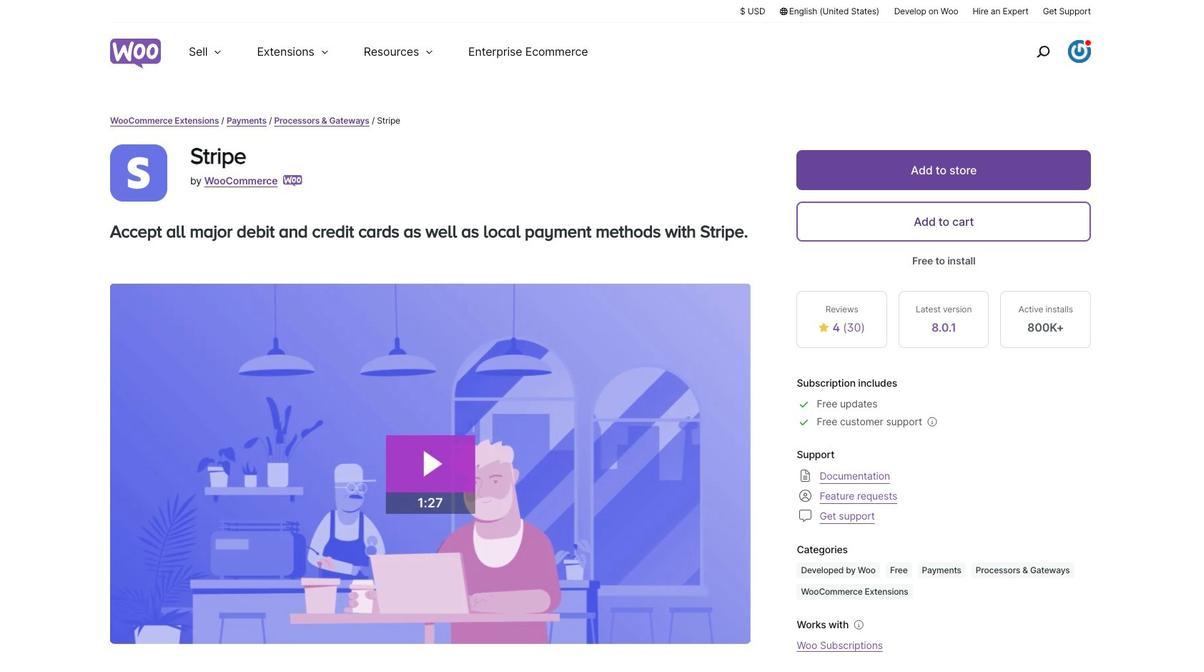 Task type: describe. For each thing, give the bounding box(es) containing it.
circle user image
[[797, 487, 814, 505]]

product icon image
[[110, 144, 167, 202]]

breadcrumb element
[[110, 114, 1091, 127]]

extra information image
[[925, 415, 940, 429]]

circle info image
[[852, 618, 866, 632]]

open account menu image
[[1068, 40, 1091, 63]]

message image
[[797, 507, 814, 525]]



Task type: locate. For each thing, give the bounding box(es) containing it.
developed by woocommerce image
[[283, 175, 303, 187]]

service navigation menu element
[[1006, 28, 1091, 75]]

search image
[[1032, 40, 1055, 63]]

file lines image
[[797, 467, 814, 485]]



Task type: vqa. For each thing, say whether or not it's contained in the screenshot.
numbers
no



